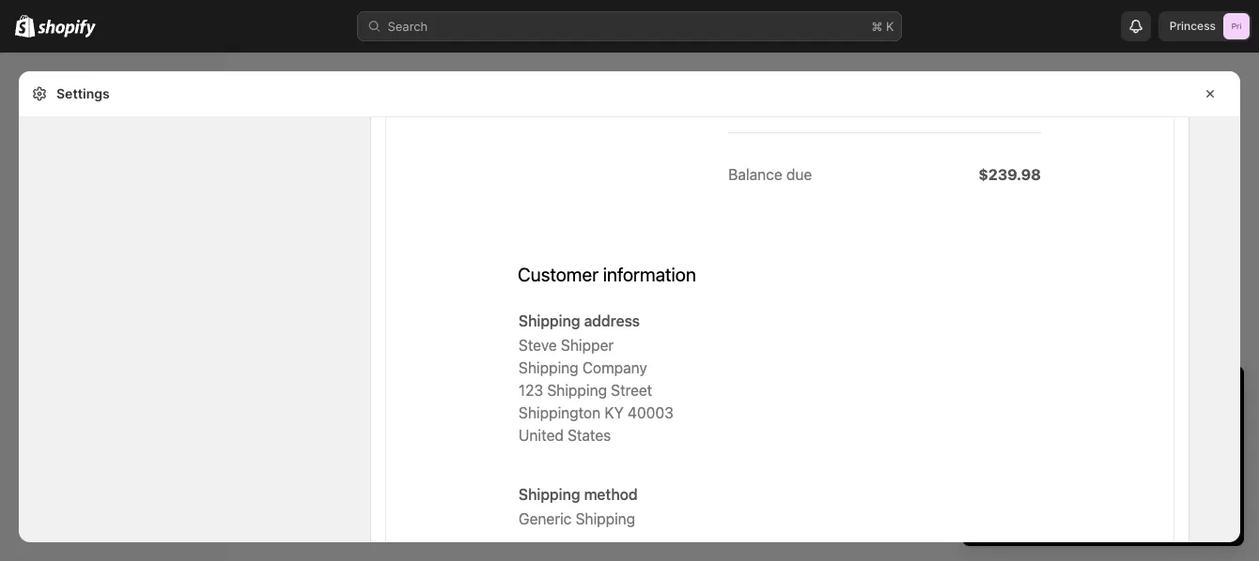 Task type: locate. For each thing, give the bounding box(es) containing it.
to customize your online store and add bonus features
[[996, 455, 1220, 488]]

settings dialog
[[19, 71, 1240, 543]]

1 day left in your trial element
[[962, 415, 1244, 547]]

princess image
[[1223, 13, 1250, 39]]

to
[[1117, 455, 1129, 469]]

store
[[1034, 474, 1063, 488]]

settings
[[56, 86, 110, 102]]

shopify image
[[15, 15, 35, 37], [38, 19, 96, 38]]

search
[[388, 19, 428, 33]]



Task type: vqa. For each thing, say whether or not it's contained in the screenshot.
Tuesday element
no



Task type: describe. For each thing, give the bounding box(es) containing it.
add
[[1092, 474, 1114, 488]]

princess
[[1170, 19, 1216, 33]]

and
[[1067, 474, 1088, 488]]

⌘ k
[[871, 19, 894, 33]]

home
[[45, 73, 79, 88]]

your
[[1195, 455, 1220, 469]]

k
[[886, 19, 894, 33]]

customize
[[1132, 455, 1191, 469]]

online
[[996, 474, 1030, 488]]

features
[[1156, 474, 1204, 488]]

0 horizontal spatial shopify image
[[15, 15, 35, 37]]

1 horizontal spatial shopify image
[[38, 19, 96, 38]]

home link
[[11, 68, 214, 94]]

bonus
[[1117, 474, 1153, 488]]

⌘
[[871, 19, 883, 33]]



